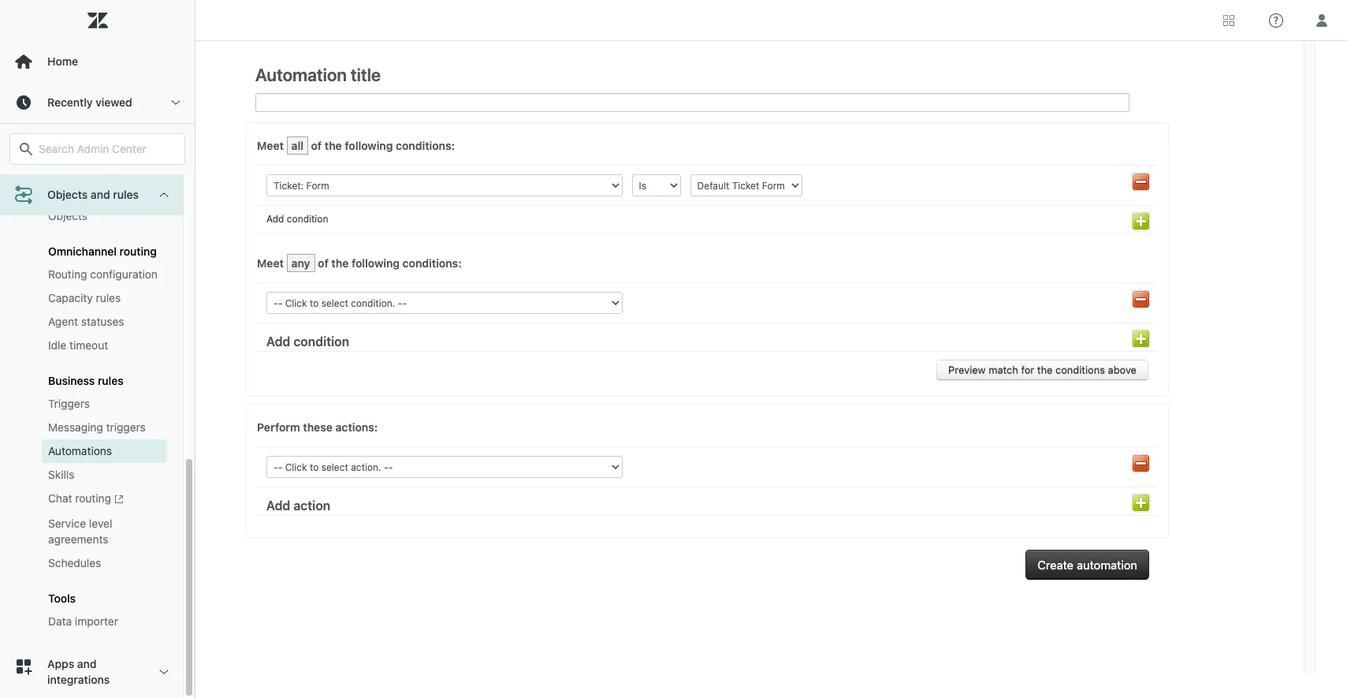 Task type: vqa. For each thing, say whether or not it's contained in the screenshot.
leftmost Zendesk
no



Task type: locate. For each thing, give the bounding box(es) containing it.
Search Admin Center field
[[39, 142, 175, 156]]

business rules
[[48, 374, 124, 388]]

objects
[[91, 186, 130, 200]]

objects
[[47, 188, 88, 201], [48, 209, 88, 223]]

triggers element
[[48, 396, 90, 412]]

tree
[[0, 0, 195, 698]]

1 vertical spatial rules
[[96, 291, 121, 305]]

rules inside 'element'
[[96, 291, 121, 305]]

routing up configuration on the left
[[119, 245, 157, 258]]

omnichannel routing element
[[48, 245, 157, 258]]

objects inside group
[[48, 209, 88, 223]]

objects for objects
[[48, 209, 88, 223]]

tree item
[[0, 0, 183, 646]]

1 vertical spatial routing
[[75, 492, 111, 505]]

rules up triggers link
[[98, 374, 124, 388]]

rules down routing configuration link
[[96, 291, 121, 305]]

tree item containing custom objects
[[0, 0, 183, 646]]

and for apps
[[77, 657, 97, 670]]

1 vertical spatial objects
[[48, 209, 88, 223]]

triggers
[[48, 397, 90, 410]]

omnichannel
[[48, 245, 117, 258]]

agent
[[48, 315, 78, 328]]

1 horizontal spatial routing
[[119, 245, 157, 258]]

tree item inside tree
[[0, 0, 183, 646]]

level
[[89, 516, 112, 530]]

rules
[[113, 188, 139, 201], [96, 291, 121, 305], [98, 374, 124, 388]]

service
[[48, 516, 86, 530]]

and inside "dropdown button"
[[91, 188, 110, 201]]

custom objects
[[48, 186, 130, 200]]

0 vertical spatial and
[[91, 188, 110, 201]]

none search field inside the primary 'element'
[[2, 133, 193, 165]]

automations link
[[42, 440, 167, 463]]

0 vertical spatial routing
[[119, 245, 157, 258]]

objects inside "dropdown button"
[[47, 188, 88, 201]]

tools
[[48, 591, 76, 605]]

messaging
[[48, 421, 103, 434]]

schedules
[[48, 556, 101, 569]]

tools element
[[48, 591, 76, 605]]

schedules element
[[48, 555, 101, 571]]

2 vertical spatial rules
[[98, 374, 124, 388]]

data
[[48, 614, 72, 628]]

custom
[[48, 186, 89, 200]]

skills element
[[48, 467, 75, 483]]

routing
[[119, 245, 157, 258], [75, 492, 111, 505]]

None search field
[[2, 133, 193, 165]]

0 horizontal spatial routing
[[75, 492, 111, 505]]

objects and rules group
[[0, 11, 183, 646]]

idle timeout
[[48, 339, 108, 352]]

capacity rules element
[[48, 291, 121, 306]]

capacity
[[48, 291, 93, 305]]

capacity rules link
[[42, 287, 167, 310]]

rules for business rules
[[98, 374, 124, 388]]

objects up the objects element
[[47, 188, 88, 201]]

routing up level
[[75, 492, 111, 505]]

agent statuses
[[48, 315, 124, 328]]

messaging triggers
[[48, 421, 146, 434]]

0 vertical spatial rules
[[113, 188, 139, 201]]

0 vertical spatial objects
[[47, 188, 88, 201]]

idle timeout element
[[48, 338, 108, 354]]

routing for omnichannel routing
[[119, 245, 157, 258]]

routing for chat routing
[[75, 492, 111, 505]]

rules for capacity rules
[[96, 291, 121, 305]]

rules up objects link
[[113, 188, 139, 201]]

and for objects
[[91, 188, 110, 201]]

objects link
[[42, 205, 167, 228]]

chat
[[48, 492, 72, 505]]

and
[[91, 188, 110, 201], [77, 657, 97, 670]]

objects down "custom"
[[48, 209, 88, 223]]

routing
[[48, 268, 87, 281]]

capacity rules
[[48, 291, 121, 305]]

skills link
[[42, 463, 167, 487]]

objects and rules
[[47, 188, 139, 201]]

and inside apps and integrations
[[77, 657, 97, 670]]

help image
[[1270, 13, 1284, 27]]

automations
[[48, 444, 112, 458]]

agent statuses element
[[48, 314, 124, 330]]

1 vertical spatial and
[[77, 657, 97, 670]]



Task type: describe. For each thing, give the bounding box(es) containing it.
skills
[[48, 468, 75, 481]]

custom objects element
[[48, 186, 130, 200]]

agent statuses link
[[42, 310, 167, 334]]

objects element
[[48, 208, 88, 224]]

primary element
[[0, 0, 196, 698]]

agreements
[[48, 532, 108, 546]]

business
[[48, 374, 95, 388]]

data importer element
[[48, 613, 118, 629]]

automations element
[[48, 444, 112, 459]]

service level agreements element
[[48, 516, 161, 547]]

timeout
[[69, 339, 108, 352]]

data importer link
[[42, 609, 167, 633]]

objects for objects and rules
[[47, 188, 88, 201]]

data importer
[[48, 614, 118, 628]]

schedules link
[[42, 551, 167, 575]]

integrations
[[47, 673, 110, 686]]

routing configuration link
[[42, 263, 167, 287]]

service level agreements
[[48, 516, 112, 546]]

omnichannel routing
[[48, 245, 157, 258]]

chat routing element
[[48, 491, 124, 508]]

apps
[[47, 657, 74, 670]]

zendesk products image
[[1224, 15, 1235, 26]]

objects and rules button
[[0, 174, 183, 215]]

messaging triggers element
[[48, 420, 146, 436]]

chat routing link
[[42, 487, 167, 512]]

recently
[[47, 95, 93, 109]]

service level agreements link
[[42, 512, 167, 551]]

routing configuration element
[[48, 267, 158, 283]]

configuration
[[90, 268, 158, 281]]

home button
[[0, 41, 195, 82]]

statuses
[[81, 315, 124, 328]]

importer
[[75, 614, 118, 628]]

user menu image
[[1312, 10, 1333, 30]]

triggers link
[[42, 392, 167, 416]]

recently viewed button
[[0, 82, 195, 123]]

recently viewed
[[47, 95, 132, 109]]

viewed
[[96, 95, 132, 109]]

idle timeout link
[[42, 334, 167, 358]]

routing configuration
[[48, 268, 158, 281]]

tree containing custom objects
[[0, 0, 195, 698]]

triggers
[[106, 421, 146, 434]]

apps and integrations
[[47, 657, 110, 686]]

messaging triggers link
[[42, 416, 167, 440]]

home
[[47, 54, 78, 68]]

chat routing
[[48, 492, 111, 505]]

business rules element
[[48, 374, 124, 388]]

idle
[[48, 339, 66, 352]]

apps and integrations button
[[0, 646, 183, 698]]

rules inside "dropdown button"
[[113, 188, 139, 201]]



